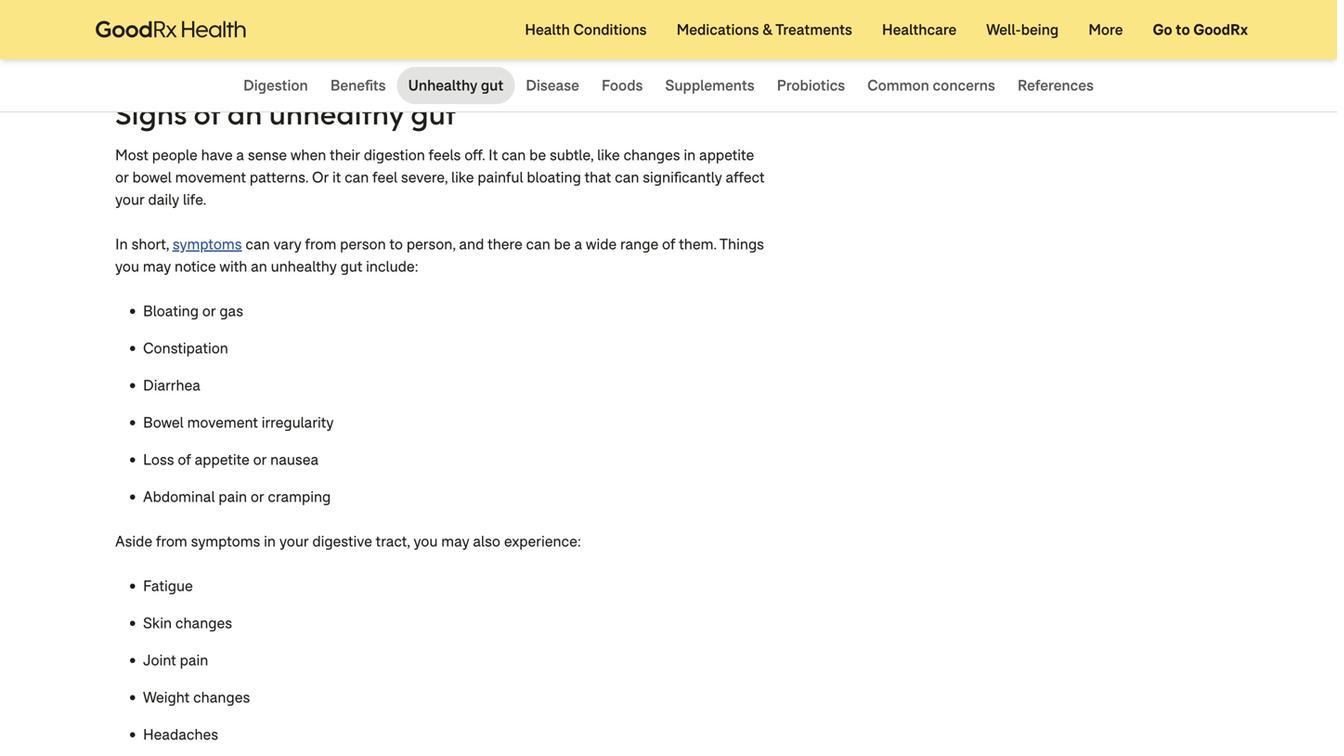 Task type: describe. For each thing, give the bounding box(es) containing it.
of for signs of an unhealthy gut
[[194, 96, 221, 132]]

goodrx health image
[[85, 10, 256, 49]]

foods link
[[591, 67, 654, 104]]

also
[[473, 532, 501, 551]]

can right it
[[345, 168, 369, 187]]

it
[[333, 168, 341, 187]]

common
[[868, 76, 930, 95]]

range
[[621, 235, 659, 254]]

loss of appetite or nausea
[[143, 450, 319, 470]]

subtle,
[[550, 145, 594, 165]]

with
[[220, 257, 247, 276]]

people
[[152, 145, 198, 165]]

it
[[489, 145, 498, 165]]

affect
[[726, 168, 765, 187]]

goodrx
[[1194, 20, 1249, 39]]

gut inside can vary from person to person, and there can be a wide range of them. things you may notice with an unhealthy gut include:
[[341, 257, 363, 276]]

1 vertical spatial movement
[[187, 413, 258, 432]]

0 vertical spatial an
[[227, 96, 262, 132]]

a inside 'most people have a sense when their digestion feels off. it can be subtle, like changes in appetite or bowel movement patterns. or it can feel severe, like painful bloating that can significantly affect your daily life.'
[[236, 145, 244, 165]]

have
[[201, 145, 233, 165]]

appetite inside 'most people have a sense when their digestion feels off. it can be subtle, like changes in appetite or bowel movement patterns. or it can feel severe, like painful bloating that can significantly affect your daily life.'
[[700, 145, 754, 165]]

0 vertical spatial unhealthy
[[269, 96, 404, 132]]

medications
[[677, 20, 759, 39]]

person
[[340, 235, 386, 254]]

1 horizontal spatial like
[[597, 145, 620, 165]]

of inside can vary from person to person, and there can be a wide range of them. things you may notice with an unhealthy gut include:
[[662, 235, 676, 254]]

1 vertical spatial gut
[[411, 96, 456, 132]]

joint pain
[[143, 651, 208, 670]]

1 vertical spatial may
[[441, 532, 470, 551]]

unhealthy inside can vary from person to person, and there can be a wide range of them. things you may notice with an unhealthy gut include:
[[271, 257, 337, 276]]

most
[[115, 145, 149, 165]]

or
[[312, 168, 329, 187]]

supplements link
[[654, 67, 766, 104]]

healthcare button
[[868, 0, 972, 59]]

being
[[1022, 20, 1059, 39]]

there
[[488, 235, 523, 254]]

joint
[[143, 651, 176, 670]]

skin changes
[[143, 614, 232, 633]]

0 vertical spatial to
[[1176, 20, 1191, 39]]

signs of an unhealthy gut
[[115, 96, 456, 132]]

digestion
[[364, 145, 425, 165]]

1 vertical spatial your
[[279, 532, 309, 551]]

you inside can vary from person to person, and there can be a wide range of them. things you may notice with an unhealthy gut include:
[[115, 257, 139, 276]]

nausea
[[270, 450, 319, 470]]

can right the it
[[502, 145, 526, 165]]

severe,
[[401, 168, 448, 187]]

a inside can vary from person to person, and there can be a wide range of them. things you may notice with an unhealthy gut include:
[[575, 235, 583, 254]]

symptoms link
[[173, 235, 242, 254]]

0 horizontal spatial appetite
[[195, 450, 250, 470]]

well-being
[[987, 20, 1059, 39]]

can right that
[[615, 168, 640, 187]]

benefits link
[[319, 67, 397, 104]]

well-being button
[[972, 0, 1074, 59]]

pain for abdominal
[[219, 487, 247, 507]]

1 vertical spatial like
[[451, 168, 474, 187]]

from inside can vary from person to person, and there can be a wide range of them. things you may notice with an unhealthy gut include:
[[305, 235, 337, 254]]

vary
[[274, 235, 302, 254]]

movement inside 'most people have a sense when their digestion feels off. it can be subtle, like changes in appetite or bowel movement patterns. or it can feel severe, like painful bloating that can significantly affect your daily life.'
[[175, 168, 246, 187]]

go to goodrx
[[1153, 20, 1249, 39]]

bowel movement irregularity
[[143, 413, 334, 432]]

things
[[720, 235, 765, 254]]

go
[[1153, 20, 1173, 39]]

include:
[[366, 257, 419, 276]]

well-
[[987, 20, 1022, 39]]

probiotics link
[[766, 67, 857, 104]]

their
[[330, 145, 360, 165]]

unhealthy
[[408, 76, 478, 95]]

tract,
[[376, 532, 410, 551]]

signs
[[115, 96, 187, 132]]

treatments
[[776, 20, 853, 39]]

of for loss of appetite or nausea
[[178, 450, 191, 470]]

to inside can vary from person to person, and there can be a wide range of them. things you may notice with an unhealthy gut include:
[[390, 235, 403, 254]]

digestive
[[312, 532, 372, 551]]

feel
[[373, 168, 398, 187]]

your inside 'most people have a sense when their digestion feels off. it can be subtle, like changes in appetite or bowel movement patterns. or it can feel severe, like painful bloating that can significantly affect your daily life.'
[[115, 190, 145, 209]]

an inside can vary from person to person, and there can be a wide range of them. things you may notice with an unhealthy gut include:
[[251, 257, 267, 276]]

skin
[[143, 614, 172, 633]]

painful
[[478, 168, 524, 187]]

foods
[[602, 76, 643, 95]]

wide
[[586, 235, 617, 254]]

in
[[115, 235, 128, 254]]

probiotics
[[777, 76, 845, 95]]

aside
[[115, 532, 152, 551]]

changes inside 'most people have a sense when their digestion feels off. it can be subtle, like changes in appetite or bowel movement patterns. or it can feel severe, like painful bloating that can significantly affect your daily life.'
[[624, 145, 681, 165]]

abdominal pain or cramping
[[143, 487, 331, 507]]

constipation
[[143, 339, 228, 358]]

or inside 'most people have a sense when their digestion feels off. it can be subtle, like changes in appetite or bowel movement patterns. or it can feel severe, like painful bloating that can significantly affect your daily life.'
[[115, 168, 129, 187]]

can vary from person to person, and there can be a wide range of them. things you may notice with an unhealthy gut include:
[[115, 235, 765, 276]]

feels
[[429, 145, 461, 165]]

or left the cramping
[[251, 487, 264, 507]]

changes for weight changes
[[193, 688, 250, 707]]



Task type: vqa. For each thing, say whether or not it's contained in the screenshot.
pharmd
no



Task type: locate. For each thing, give the bounding box(es) containing it.
like down off.
[[451, 168, 474, 187]]

references link
[[1007, 67, 1105, 104]]

1 vertical spatial symptoms
[[191, 532, 260, 551]]

bloating or gas
[[143, 301, 243, 321]]

sense
[[248, 145, 287, 165]]

or down most
[[115, 168, 129, 187]]

weight
[[143, 688, 190, 707]]

significantly
[[643, 168, 722, 187]]

0 vertical spatial in
[[684, 145, 696, 165]]

digestion
[[243, 76, 308, 95]]

and
[[459, 235, 484, 254]]

them.
[[679, 235, 717, 254]]

0 vertical spatial a
[[236, 145, 244, 165]]

can left vary
[[246, 235, 270, 254]]

bowel
[[143, 413, 184, 432]]

1 vertical spatial pain
[[180, 651, 208, 670]]

pain for joint
[[180, 651, 208, 670]]

weight changes
[[143, 688, 250, 707]]

disease
[[526, 76, 580, 95]]

pain down the loss of appetite or nausea
[[219, 487, 247, 507]]

symptoms
[[173, 235, 242, 254], [191, 532, 260, 551]]

a right have in the left of the page
[[236, 145, 244, 165]]

unhealthy gut link
[[397, 67, 515, 104]]

of right loss
[[178, 450, 191, 470]]

1 horizontal spatial may
[[441, 532, 470, 551]]

or left nausea
[[253, 450, 267, 470]]

movement up the loss of appetite or nausea
[[187, 413, 258, 432]]

bloating
[[527, 168, 581, 187]]

to
[[1176, 20, 1191, 39], [390, 235, 403, 254]]

0 vertical spatial appetite
[[700, 145, 754, 165]]

0 horizontal spatial be
[[530, 145, 546, 165]]

abdominal
[[143, 487, 215, 507]]

1 horizontal spatial in
[[684, 145, 696, 165]]

dialog
[[0, 0, 1338, 755]]

pain
[[219, 487, 247, 507], [180, 651, 208, 670]]

gut right unhealthy
[[481, 76, 504, 95]]

patterns.
[[250, 168, 308, 187]]

may inside can vary from person to person, and there can be a wide range of them. things you may notice with an unhealthy gut include:
[[143, 257, 171, 276]]

0 vertical spatial gut
[[481, 76, 504, 95]]

references
[[1018, 76, 1094, 95]]

0 horizontal spatial gut
[[341, 257, 363, 276]]

your down the cramping
[[279, 532, 309, 551]]

in up significantly
[[684, 145, 696, 165]]

notice
[[175, 257, 216, 276]]

1 vertical spatial appetite
[[195, 450, 250, 470]]

medications & treatments button
[[662, 0, 868, 59]]

2 horizontal spatial gut
[[481, 76, 504, 95]]

0 horizontal spatial your
[[115, 190, 145, 209]]

symptoms for short,
[[173, 235, 242, 254]]

most people have a sense when their digestion feels off. it can be subtle, like changes in appetite or bowel movement patterns. or it can feel severe, like painful bloating that can significantly affect your daily life.
[[115, 145, 765, 209]]

gut down unhealthy
[[411, 96, 456, 132]]

off.
[[465, 145, 485, 165]]

0 vertical spatial from
[[305, 235, 337, 254]]

you
[[115, 257, 139, 276], [414, 532, 438, 551]]

loss
[[143, 450, 174, 470]]

1 horizontal spatial your
[[279, 532, 309, 551]]

or
[[115, 168, 129, 187], [202, 301, 216, 321], [253, 450, 267, 470], [251, 487, 264, 507]]

common concerns
[[868, 76, 996, 95]]

1 horizontal spatial be
[[554, 235, 571, 254]]

2 vertical spatial of
[[178, 450, 191, 470]]

1 vertical spatial in
[[264, 532, 276, 551]]

in inside 'most people have a sense when their digestion feels off. it can be subtle, like changes in appetite or bowel movement patterns. or it can feel severe, like painful bloating that can significantly affect your daily life.'
[[684, 145, 696, 165]]

conditions
[[574, 20, 647, 39]]

common concerns link
[[857, 67, 1007, 104]]

daily
[[148, 190, 179, 209]]

0 vertical spatial movement
[[175, 168, 246, 187]]

go to goodrx link
[[1138, 0, 1263, 59]]

changes
[[624, 145, 681, 165], [175, 614, 232, 633], [193, 688, 250, 707]]

headaches
[[143, 725, 218, 745]]

in
[[684, 145, 696, 165], [264, 532, 276, 551]]

1 vertical spatial be
[[554, 235, 571, 254]]

medications & treatments
[[677, 20, 853, 39]]

your down the bowel
[[115, 190, 145, 209]]

fatigue
[[143, 576, 193, 596]]

a left wide
[[575, 235, 583, 254]]

appetite up affect
[[700, 145, 754, 165]]

can
[[502, 145, 526, 165], [345, 168, 369, 187], [615, 168, 640, 187], [246, 235, 270, 254], [526, 235, 551, 254]]

person,
[[407, 235, 456, 254]]

be inside can vary from person to person, and there can be a wide range of them. things you may notice with an unhealthy gut include:
[[554, 235, 571, 254]]

in down the cramping
[[264, 532, 276, 551]]

irregularity
[[262, 413, 334, 432]]

unhealthy down benefits
[[269, 96, 404, 132]]

symptoms for from
[[191, 532, 260, 551]]

1 vertical spatial changes
[[175, 614, 232, 633]]

2 vertical spatial gut
[[341, 257, 363, 276]]

cramping
[[268, 487, 331, 507]]

1 horizontal spatial you
[[414, 532, 438, 551]]

0 vertical spatial be
[[530, 145, 546, 165]]

2 horizontal spatial of
[[662, 235, 676, 254]]

from
[[305, 235, 337, 254], [156, 532, 187, 551]]

1 horizontal spatial appetite
[[700, 145, 754, 165]]

aside from symptoms in your digestive tract, you may also experience:
[[115, 532, 581, 551]]

0 vertical spatial you
[[115, 257, 139, 276]]

0 horizontal spatial pain
[[180, 651, 208, 670]]

movement
[[175, 168, 246, 187], [187, 413, 258, 432]]

1 vertical spatial a
[[575, 235, 583, 254]]

health conditions
[[525, 20, 647, 39]]

a
[[236, 145, 244, 165], [575, 235, 583, 254]]

of left them.
[[662, 235, 676, 254]]

1 vertical spatial unhealthy
[[271, 257, 337, 276]]

2 vertical spatial changes
[[193, 688, 250, 707]]

1 vertical spatial you
[[414, 532, 438, 551]]

an down digestion at the left top of page
[[227, 96, 262, 132]]

diarrhea
[[143, 376, 201, 395]]

bloating
[[143, 301, 199, 321]]

1 vertical spatial to
[[390, 235, 403, 254]]

0 horizontal spatial to
[[390, 235, 403, 254]]

movement down have in the left of the page
[[175, 168, 246, 187]]

1 horizontal spatial pain
[[219, 487, 247, 507]]

1 vertical spatial of
[[662, 235, 676, 254]]

bowel
[[132, 168, 172, 187]]

an
[[227, 96, 262, 132], [251, 257, 267, 276]]

0 vertical spatial symptoms
[[173, 235, 242, 254]]

changes right weight
[[193, 688, 250, 707]]

or left gas
[[202, 301, 216, 321]]

&
[[763, 20, 773, 39]]

digestion link
[[232, 67, 319, 104]]

changes right skin
[[175, 614, 232, 633]]

0 horizontal spatial in
[[264, 532, 276, 551]]

when
[[291, 145, 326, 165]]

to right go at the right of page
[[1176, 20, 1191, 39]]

disease link
[[515, 67, 591, 104]]

symptoms up notice
[[173, 235, 242, 254]]

0 vertical spatial may
[[143, 257, 171, 276]]

you down in
[[115, 257, 139, 276]]

you right tract, on the left bottom of page
[[414, 532, 438, 551]]

pain right joint
[[180, 651, 208, 670]]

may down the short,
[[143, 257, 171, 276]]

unhealthy
[[269, 96, 404, 132], [271, 257, 337, 276]]

0 horizontal spatial like
[[451, 168, 474, 187]]

be up bloating
[[530, 145, 546, 165]]

concerns
[[933, 76, 996, 95]]

healthcare
[[882, 20, 957, 39]]

to up include:
[[390, 235, 403, 254]]

gut down "person"
[[341, 257, 363, 276]]

supplements
[[665, 76, 755, 95]]

appetite up abdominal pain or cramping
[[195, 450, 250, 470]]

of up have in the left of the page
[[194, 96, 221, 132]]

gut inside "link"
[[481, 76, 504, 95]]

that
[[585, 168, 612, 187]]

unhealthy down vary
[[271, 257, 337, 276]]

0 horizontal spatial may
[[143, 257, 171, 276]]

0 horizontal spatial a
[[236, 145, 244, 165]]

benefits
[[330, 76, 386, 95]]

health conditions button
[[510, 0, 662, 59]]

be left wide
[[554, 235, 571, 254]]

1 horizontal spatial from
[[305, 235, 337, 254]]

changes up significantly
[[624, 145, 681, 165]]

more
[[1089, 20, 1124, 39]]

more button
[[1074, 0, 1138, 59]]

can right there
[[526, 235, 551, 254]]

0 vertical spatial changes
[[624, 145, 681, 165]]

an right the with
[[251, 257, 267, 276]]

may left also
[[441, 532, 470, 551]]

0 vertical spatial like
[[597, 145, 620, 165]]

0 vertical spatial pain
[[219, 487, 247, 507]]

0 vertical spatial of
[[194, 96, 221, 132]]

from right aside
[[156, 532, 187, 551]]

1 horizontal spatial gut
[[411, 96, 456, 132]]

0 vertical spatial your
[[115, 190, 145, 209]]

experience:
[[504, 532, 581, 551]]

1 horizontal spatial to
[[1176, 20, 1191, 39]]

0 horizontal spatial of
[[178, 450, 191, 470]]

like up that
[[597, 145, 620, 165]]

from right vary
[[305, 235, 337, 254]]

changes for skin changes
[[175, 614, 232, 633]]

short,
[[132, 235, 169, 254]]

gas
[[220, 301, 243, 321]]

symptoms down abdominal pain or cramping
[[191, 532, 260, 551]]

gut
[[481, 76, 504, 95], [411, 96, 456, 132], [341, 257, 363, 276]]

0 horizontal spatial you
[[115, 257, 139, 276]]

may
[[143, 257, 171, 276], [441, 532, 470, 551]]

1 vertical spatial from
[[156, 532, 187, 551]]

be inside 'most people have a sense when their digestion feels off. it can be subtle, like changes in appetite or bowel movement patterns. or it can feel severe, like painful bloating that can significantly affect your daily life.'
[[530, 145, 546, 165]]

0 horizontal spatial from
[[156, 532, 187, 551]]

1 vertical spatial an
[[251, 257, 267, 276]]

health
[[525, 20, 570, 39]]

1 horizontal spatial a
[[575, 235, 583, 254]]

1 horizontal spatial of
[[194, 96, 221, 132]]



